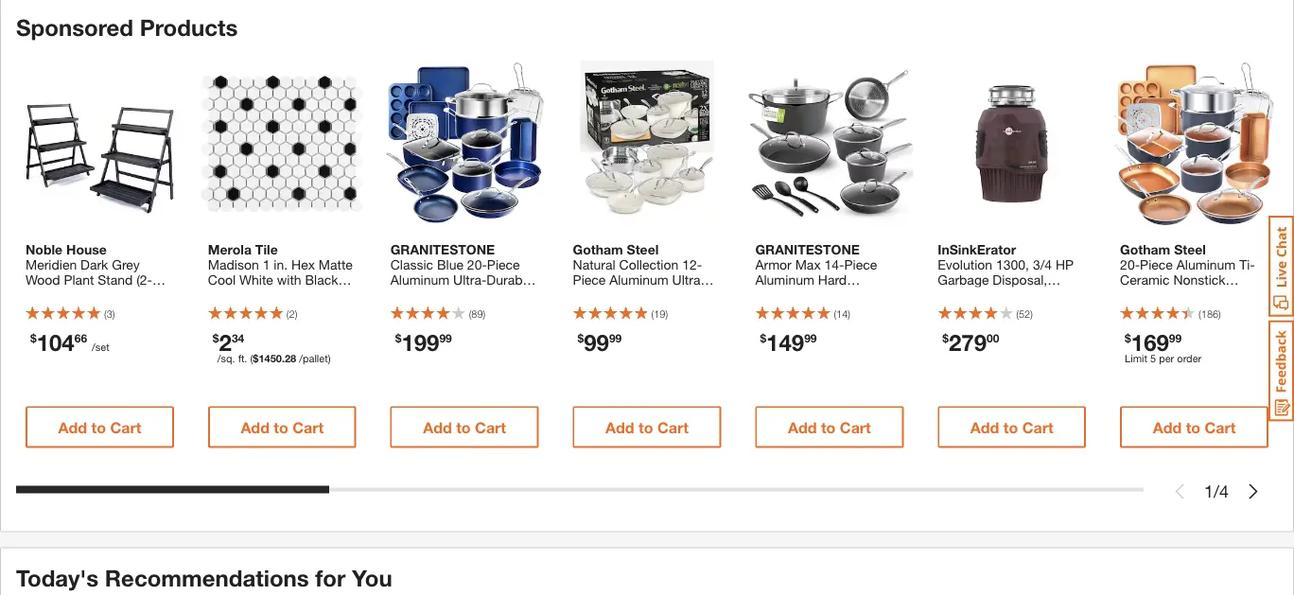 Task type: describe. For each thing, give the bounding box(es) containing it.
19
[[654, 308, 666, 320]]

( 3 )
[[104, 308, 115, 320]]

ez
[[1042, 287, 1058, 303]]

( 52 )
[[1017, 308, 1034, 320]]

( for limit
[[1199, 308, 1202, 320]]

anodized
[[756, 287, 811, 303]]

classic
[[391, 257, 434, 273]]

set inside "gotham steel 20-piece aluminum ti- ceramic nonstick cookware and bakeware set in graphite"
[[1121, 302, 1141, 318]]

infused
[[391, 302, 434, 318]]

199
[[402, 329, 440, 356]]

3/4
[[1034, 257, 1053, 273]]

feed
[[938, 318, 968, 333]]

plant
[[64, 272, 94, 288]]

x
[[293, 287, 300, 303]]

porcelain
[[226, 302, 281, 318]]

99 for 99
[[610, 333, 622, 346]]

duty
[[856, 287, 883, 303]]

4-
[[887, 287, 900, 303]]

(619.2
[[208, 318, 245, 333]]

and inside granitestone classic blue 20-piece aluminum ultra-durable non-stick diamond infused cookware and bakeware set
[[502, 302, 524, 318]]

black
[[305, 272, 338, 288]]

2 to from the left
[[274, 419, 289, 437]]

continuous
[[992, 302, 1060, 318]]

this is the first slide image
[[1173, 485, 1188, 500]]

cookware inside gotham steel natural collection 12- piece aluminum ultra performance ceramic nonstick cookware set in cream
[[629, 302, 689, 318]]

( 89 )
[[469, 308, 486, 320]]

add to cart for 279
[[971, 419, 1054, 437]]

cart for 149
[[840, 419, 872, 437]]

$ 104 66 /set
[[30, 329, 109, 356]]

99 for 149
[[805, 333, 817, 346]]

in. down cool
[[208, 302, 222, 318]]

nonstick inside "gotham steel 20-piece aluminum ti- ceramic nonstick cookware and bakeware set in graphite"
[[1174, 272, 1226, 288]]

$ for 149
[[761, 333, 767, 346]]

piece inside granitestone classic blue 20-piece aluminum ultra-durable non-stick diamond infused cookware and bakeware set
[[487, 257, 520, 273]]

$ for 104
[[30, 333, 37, 346]]

( for 99
[[652, 308, 654, 320]]

$ for 199
[[395, 333, 402, 346]]

with
[[277, 272, 302, 288]]

ceramic inside "gotham steel 20-piece aluminum ti- ceramic nonstick cookware and bakeware set in graphite"
[[1121, 272, 1170, 288]]

evolution 1300, 3/4 hp garbage disposal, advanced series ez connect continuous feed food waste disposer image
[[929, 61, 1096, 228]]

( inside $ 2 34 /sq. ft. ( $ 1450 . 28 /pallet )
[[250, 353, 253, 365]]

5
[[1151, 353, 1157, 365]]

set inside granitestone classic blue 20-piece aluminum ultra-durable non-stick diamond infused cookware and bakeware set
[[453, 318, 473, 333]]

2 for (
[[289, 308, 295, 320]]

) for 99
[[666, 308, 668, 320]]

dark
[[81, 257, 108, 273]]

aluminum inside granitestone classic blue 20-piece aluminum ultra-durable non-stick diamond infused cookware and bakeware set
[[391, 272, 450, 288]]

) for 199
[[483, 308, 486, 320]]

to for 199
[[456, 419, 471, 437]]

armor max 14-piece aluminum hard anodized heavy duty 4-layer ultra release nonstick cookware set image
[[746, 61, 914, 228]]

aluminum inside gotham steel natural collection 12- piece aluminum ultra performance ceramic nonstick cookware set in cream
[[610, 272, 669, 288]]

mosaic
[[284, 302, 327, 318]]

evolution
[[938, 257, 993, 273]]

diamond
[[454, 287, 507, 303]]

$ 199 99
[[395, 329, 452, 356]]

today's
[[16, 565, 99, 592]]

$ for 2
[[213, 333, 219, 346]]

matte
[[319, 257, 353, 273]]

2 cart from the left
[[293, 419, 324, 437]]

89
[[472, 308, 483, 320]]

natural
[[573, 257, 616, 273]]

0 vertical spatial tile
[[255, 242, 278, 257]]

1450
[[259, 353, 282, 365]]

add to cart button for 279
[[938, 407, 1087, 449]]

aluminum inside granitestone armor max 14-piece aluminum hard anodized heavy duty 4- layer ultra release nonstick cookware set
[[756, 272, 815, 288]]

blue
[[437, 257, 464, 273]]

7/8
[[324, 287, 343, 303]]

14
[[837, 308, 848, 320]]

/pallet
[[299, 353, 328, 365]]

2 add from the left
[[241, 419, 270, 437]]

279
[[949, 329, 987, 356]]

grey
[[112, 257, 140, 273]]

( 19 )
[[652, 308, 668, 320]]

/sq.
[[218, 353, 235, 365]]

madison 1 in. hex matte cool white with black dot 10-1/4 in. x 11-7/8 in. porcelain mosaic tile (619.2 sq. ft./pallet) image
[[199, 61, 366, 228]]

ultra inside gotham steel natural collection 12- piece aluminum ultra performance ceramic nonstick cookware set in cream
[[673, 272, 701, 288]]

food
[[972, 318, 1002, 333]]

$ 279 00
[[943, 329, 1000, 356]]

granitestone classic blue 20-piece aluminum ultra-durable non-stick diamond infused cookware and bakeware set
[[391, 242, 533, 333]]

pack)
[[26, 287, 59, 303]]

( 14 )
[[834, 308, 851, 320]]

20- inside granitestone classic blue 20-piece aluminum ultra-durable non-stick diamond infused cookware and bakeware set
[[467, 257, 487, 273]]

ultra-
[[454, 272, 487, 288]]

1 vertical spatial 1
[[1205, 482, 1214, 502]]

add for 279
[[971, 419, 1000, 437]]

14-
[[825, 257, 845, 273]]

( for 149
[[834, 308, 837, 320]]

disposal,
[[993, 272, 1048, 288]]

set inside granitestone armor max 14-piece aluminum hard anodized heavy duty 4- layer ultra release nonstick cookware set
[[876, 318, 895, 333]]

order
[[1178, 353, 1202, 365]]

1/4
[[253, 287, 272, 303]]

granitestone for 149
[[756, 242, 860, 257]]

) for limit
[[1219, 308, 1222, 320]]

series
[[1002, 287, 1038, 303]]

10-
[[233, 287, 253, 303]]

aluminum inside "gotham steel 20-piece aluminum ti- ceramic nonstick cookware and bakeware set in graphite"
[[1177, 257, 1237, 273]]

nonstick inside granitestone armor max 14-piece aluminum hard anodized heavy duty 4- layer ultra release nonstick cookware set
[[756, 318, 808, 333]]

) down the x
[[295, 308, 297, 320]]

2 add to cart button from the left
[[208, 407, 357, 449]]

to for 99
[[639, 419, 654, 437]]

natural collection 12-piece aluminum ultra performance ceramic nonstick cookware set in cream image
[[564, 61, 731, 228]]

max
[[796, 257, 821, 273]]

$ for 169
[[1126, 333, 1132, 346]]

advanced
[[938, 287, 998, 303]]

noble
[[26, 242, 63, 257]]

release
[[824, 302, 871, 318]]

add for 199
[[423, 419, 452, 437]]

cart for 199
[[475, 419, 506, 437]]

next slide image
[[1247, 485, 1262, 500]]

durable
[[487, 272, 533, 288]]

gotham for limit
[[1121, 242, 1171, 257]]

in. left hex
[[274, 257, 288, 273]]

$ 169 99 limit 5 per order
[[1126, 329, 1202, 365]]

2 for $
[[219, 329, 232, 356]]

149
[[767, 329, 805, 356]]

add for /set
[[58, 419, 87, 437]]

live chat image
[[1269, 216, 1295, 317]]



Task type: locate. For each thing, give the bounding box(es) containing it.
4 add from the left
[[606, 419, 635, 437]]

madison
[[208, 257, 259, 273]]

1 horizontal spatial tile
[[331, 302, 352, 318]]

steel left the ti-
[[1175, 242, 1207, 257]]

cart for 99
[[658, 419, 689, 437]]

1 horizontal spatial 2
[[289, 308, 295, 320]]

cart
[[110, 419, 141, 437], [293, 419, 324, 437], [475, 419, 506, 437], [658, 419, 689, 437], [840, 419, 872, 437], [1023, 419, 1054, 437], [1205, 419, 1237, 437]]

cookware inside "gotham steel 20-piece aluminum ti- ceramic nonstick cookware and bakeware set in graphite"
[[1121, 287, 1181, 303]]

cookware inside granitestone armor max 14-piece aluminum hard anodized heavy duty 4- layer ultra release nonstick cookware set
[[812, 318, 872, 333]]

steel right natural
[[627, 242, 659, 257]]

nonstick inside gotham steel natural collection 12- piece aluminum ultra performance ceramic nonstick cookware set in cream
[[573, 302, 626, 318]]

limit
[[1126, 353, 1148, 365]]

cookware down the ultra-
[[438, 302, 498, 318]]

add to cart
[[58, 419, 141, 437], [241, 419, 324, 437], [423, 419, 506, 437], [606, 419, 689, 437], [788, 419, 872, 437], [971, 419, 1054, 437], [1154, 419, 1237, 437]]

) right 'graphite'
[[1219, 308, 1222, 320]]

$ down layer
[[761, 333, 767, 346]]

merola
[[208, 242, 252, 257]]

6 cart from the left
[[1023, 419, 1054, 437]]

0 horizontal spatial 2
[[219, 329, 232, 356]]

0 horizontal spatial and
[[502, 302, 524, 318]]

tile
[[255, 242, 278, 257], [331, 302, 352, 318]]

1 left "with"
[[263, 257, 270, 273]]

5 add to cart button from the left
[[756, 407, 904, 449]]

1 add to cart button from the left
[[26, 407, 174, 449]]

99 inside $ 99 99
[[610, 333, 622, 346]]

tile right 11-
[[331, 302, 352, 318]]

1 inside "merola tile madison 1 in. hex matte cool white with black dot 10-1/4 in. x 11-7/8 in. porcelain mosaic tile (619.2 sq. ft./pallet)"
[[263, 257, 270, 273]]

add down 'ft.'
[[241, 419, 270, 437]]

0 horizontal spatial 20-
[[467, 257, 487, 273]]

graphite
[[1158, 302, 1209, 318]]

aluminum up ( 19 )
[[610, 272, 669, 288]]

0 horizontal spatial ceramic
[[653, 287, 703, 303]]

52
[[1019, 308, 1031, 320]]

add to cart for 99
[[606, 419, 689, 437]]

2 horizontal spatial nonstick
[[1174, 272, 1226, 288]]

12-
[[683, 257, 703, 273]]

ultra inside granitestone armor max 14-piece aluminum hard anodized heavy duty 4- layer ultra release nonstick cookware set
[[792, 302, 820, 318]]

0 horizontal spatial 1
[[263, 257, 270, 273]]

0 horizontal spatial granitestone
[[391, 242, 495, 257]]

set
[[693, 302, 713, 318], [1121, 302, 1141, 318], [453, 318, 473, 333], [876, 318, 895, 333]]

bakeware inside "gotham steel 20-piece aluminum ti- ceramic nonstick cookware and bakeware set in graphite"
[[1211, 287, 1269, 303]]

) down collection
[[666, 308, 668, 320]]

1 left 4
[[1205, 482, 1214, 502]]

99
[[584, 329, 610, 356], [440, 333, 452, 346], [610, 333, 622, 346], [805, 333, 817, 346], [1170, 333, 1182, 346]]

0 vertical spatial 2
[[289, 308, 295, 320]]

bakeware down non-
[[391, 318, 449, 333]]

add down $ 149 99 on the bottom right of page
[[788, 419, 817, 437]]

piece inside granitestone armor max 14-piece aluminum hard anodized heavy duty 4- layer ultra release nonstick cookware set
[[845, 257, 878, 273]]

0 horizontal spatial bakeware
[[391, 318, 449, 333]]

add to cart for limit
[[1154, 419, 1237, 437]]

aluminum up layer
[[756, 272, 815, 288]]

cool
[[208, 272, 236, 288]]

steel inside "gotham steel 20-piece aluminum ti- ceramic nonstick cookware and bakeware set in graphite"
[[1175, 242, 1207, 257]]

0 horizontal spatial in
[[573, 318, 584, 333]]

add to cart button for 99
[[573, 407, 722, 449]]

add to cart button for 199
[[391, 407, 539, 449]]

3 add to cart from the left
[[423, 419, 506, 437]]

in. left the x
[[276, 287, 290, 303]]

bakeware
[[1211, 287, 1269, 303], [391, 318, 449, 333]]

today's recommendations for you
[[16, 565, 393, 592]]

piece inside "gotham steel 20-piece aluminum ti- ceramic nonstick cookware and bakeware set in graphite"
[[1141, 257, 1174, 273]]

1 horizontal spatial nonstick
[[756, 318, 808, 333]]

99 inside $ 149 99
[[805, 333, 817, 346]]

$ left '34'
[[213, 333, 219, 346]]

$ right 'ft.'
[[253, 353, 259, 365]]

add down "$ 279 00"
[[971, 419, 1000, 437]]

and up ( 186 )
[[1185, 287, 1207, 303]]

add down $ 99 99
[[606, 419, 635, 437]]

noble house meridien dark grey wood plant stand (2- pack)
[[26, 242, 152, 303]]

heavy
[[815, 287, 852, 303]]

to for 149
[[822, 419, 836, 437]]

disposer
[[938, 333, 991, 348]]

$ 2 34 /sq. ft. ( $ 1450 . 28 /pallet )
[[213, 329, 331, 365]]

add up this is the first slide image
[[1154, 419, 1182, 437]]

20- right "hp"
[[1121, 257, 1141, 273]]

20- right blue at the left of page
[[467, 257, 487, 273]]

) for 279
[[1031, 308, 1034, 320]]

tile up white
[[255, 242, 278, 257]]

0 vertical spatial 1
[[263, 257, 270, 273]]

add for 149
[[788, 419, 817, 437]]

recommendations
[[105, 565, 309, 592]]

$ inside $ 199 99
[[395, 333, 402, 346]]

piece up 'graphite'
[[1141, 257, 1174, 273]]

cart for /set
[[110, 419, 141, 437]]

) down heavy
[[848, 308, 851, 320]]

piece right the ultra-
[[487, 257, 520, 273]]

7 add to cart button from the left
[[1121, 407, 1269, 449]]

white
[[240, 272, 273, 288]]

5 cart from the left
[[840, 419, 872, 437]]

set inside gotham steel natural collection 12- piece aluminum ultra performance ceramic nonstick cookware set in cream
[[693, 302, 713, 318]]

add down $ 199 99
[[423, 419, 452, 437]]

steel for 99
[[627, 242, 659, 257]]

add to cart button for 149
[[756, 407, 904, 449]]

.
[[282, 353, 285, 365]]

6 add to cart button from the left
[[938, 407, 1087, 449]]

ultra
[[673, 272, 701, 288], [792, 302, 820, 318]]

ceramic up ( 19 )
[[653, 287, 703, 303]]

3 to from the left
[[456, 419, 471, 437]]

gotham
[[573, 242, 624, 257], [1121, 242, 1171, 257]]

1 cart from the left
[[110, 419, 141, 437]]

and down the durable
[[502, 302, 524, 318]]

gotham up the performance
[[573, 242, 624, 257]]

) down the 'series'
[[1031, 308, 1034, 320]]

piece
[[487, 257, 520, 273], [845, 257, 878, 273], [1141, 257, 1174, 273], [573, 272, 606, 288]]

$ left cream
[[578, 333, 584, 346]]

cart for limit
[[1205, 419, 1237, 437]]

2 granitestone from the left
[[756, 242, 860, 257]]

in left cream
[[573, 318, 584, 333]]

meridien dark grey wood plant stand (2-pack) image
[[16, 61, 183, 228]]

)
[[112, 308, 115, 320], [295, 308, 297, 320], [483, 308, 486, 320], [666, 308, 668, 320], [848, 308, 851, 320], [1031, 308, 1034, 320], [1219, 308, 1222, 320], [328, 353, 331, 365]]

99 inside $ 199 99
[[440, 333, 452, 346]]

0 vertical spatial bakeware
[[1211, 287, 1269, 303]]

2 steel from the left
[[1175, 242, 1207, 257]]

connect
[[938, 302, 989, 318]]

stand
[[98, 272, 133, 288]]

gotham up 'graphite'
[[1121, 242, 1171, 257]]

gotham for 99
[[573, 242, 624, 257]]

ti-
[[1240, 257, 1256, 273]]

1 horizontal spatial ceramic
[[1121, 272, 1170, 288]]

$ 99 99
[[578, 329, 622, 356]]

ceramic up 'graphite'
[[1121, 272, 1170, 288]]

(2-
[[136, 272, 152, 288]]

granitestone inside granitestone classic blue 20-piece aluminum ultra-durable non-stick diamond infused cookware and bakeware set
[[391, 242, 495, 257]]

add for 99
[[606, 419, 635, 437]]

add to cart for 199
[[423, 419, 506, 437]]

5 to from the left
[[822, 419, 836, 437]]

6 to from the left
[[1004, 419, 1019, 437]]

waste
[[1006, 318, 1043, 333]]

dot
[[208, 287, 229, 303]]

1 horizontal spatial steel
[[1175, 242, 1207, 257]]

classic blue 20-piece aluminum ultra-durable non-stick diamond infused cookware and bakeware set image
[[381, 61, 549, 228]]

$ inside $ 99 99
[[578, 333, 584, 346]]

1 vertical spatial tile
[[331, 302, 352, 318]]

meridien
[[26, 257, 77, 273]]

) for 149
[[848, 308, 851, 320]]

$ inside "$ 279 00"
[[943, 333, 949, 346]]

5 add from the left
[[788, 419, 817, 437]]

1 horizontal spatial gotham
[[1121, 242, 1171, 257]]

1 vertical spatial bakeware
[[391, 318, 449, 333]]

set up 169
[[1121, 302, 1141, 318]]

1 horizontal spatial 1
[[1205, 482, 1214, 502]]

$ inside $ 104 66 /set
[[30, 333, 37, 346]]

99 for 199
[[440, 333, 452, 346]]

3 add to cart button from the left
[[391, 407, 539, 449]]

4 add to cart button from the left
[[573, 407, 722, 449]]

4
[[1220, 482, 1230, 502]]

$
[[30, 333, 37, 346], [213, 333, 219, 346], [395, 333, 402, 346], [578, 333, 584, 346], [761, 333, 767, 346], [943, 333, 949, 346], [1126, 333, 1132, 346], [253, 353, 259, 365]]

add to cart for 149
[[788, 419, 872, 437]]

2 add to cart from the left
[[241, 419, 324, 437]]

nonstick up 'graphite'
[[1174, 272, 1226, 288]]

1 horizontal spatial in
[[1144, 302, 1155, 318]]

99 inside $ 169 99 limit 5 per order
[[1170, 333, 1182, 346]]

add for limit
[[1154, 419, 1182, 437]]

steel for limit
[[1175, 242, 1207, 257]]

to
[[91, 419, 106, 437], [274, 419, 289, 437], [456, 419, 471, 437], [639, 419, 654, 437], [822, 419, 836, 437], [1004, 419, 1019, 437], [1187, 419, 1201, 437]]

armor
[[756, 257, 792, 273]]

feedback link image
[[1269, 320, 1295, 422]]

1 horizontal spatial ultra
[[792, 302, 820, 318]]

7 add to cart from the left
[[1154, 419, 1237, 437]]

set down 4-
[[876, 318, 895, 333]]

to for 279
[[1004, 419, 1019, 437]]

$ inside $ 169 99 limit 5 per order
[[1126, 333, 1132, 346]]

) down diamond on the left
[[483, 308, 486, 320]]

granitestone up the hard
[[756, 242, 860, 257]]

insinkerator evolution 1300, 3/4 hp garbage disposal, advanced series ez connect continuous feed food waste disposer
[[938, 242, 1075, 348]]

$ down connect on the right bottom of page
[[943, 333, 949, 346]]

6 add from the left
[[971, 419, 1000, 437]]

add to cart button for /set
[[26, 407, 174, 449]]

$ up limit
[[1126, 333, 1132, 346]]

to for limit
[[1187, 419, 1201, 437]]

1 20- from the left
[[467, 257, 487, 273]]

stick
[[420, 287, 450, 303]]

$ down 'pack)'
[[30, 333, 37, 346]]

1 horizontal spatial and
[[1185, 287, 1207, 303]]

7 add from the left
[[1154, 419, 1182, 437]]

0 vertical spatial ultra
[[673, 272, 701, 288]]

cart for 279
[[1023, 419, 1054, 437]]

$ down infused
[[395, 333, 402, 346]]

( for 279
[[1017, 308, 1019, 320]]

wood
[[26, 272, 60, 288]]

1300,
[[997, 257, 1030, 273]]

1 add from the left
[[58, 419, 87, 437]]

sq.
[[248, 318, 267, 333]]

( for /set
[[104, 308, 107, 320]]

set down diamond on the left
[[453, 318, 473, 333]]

cookware up 169
[[1121, 287, 1181, 303]]

add to cart button for limit
[[1121, 407, 1269, 449]]

granitestone for 199
[[391, 242, 495, 257]]

steel inside gotham steel natural collection 12- piece aluminum ultra performance ceramic nonstick cookware set in cream
[[627, 242, 659, 257]]

to for /set
[[91, 419, 106, 437]]

for
[[316, 565, 346, 592]]

0 horizontal spatial tile
[[255, 242, 278, 257]]

gotham inside "gotham steel 20-piece aluminum ti- ceramic nonstick cookware and bakeware set in graphite"
[[1121, 242, 1171, 257]]

3 cart from the left
[[475, 419, 506, 437]]

in inside gotham steel natural collection 12- piece aluminum ultra performance ceramic nonstick cookware set in cream
[[573, 318, 584, 333]]

set right ( 19 )
[[693, 302, 713, 318]]

layer
[[756, 302, 788, 318]]

0 horizontal spatial steel
[[627, 242, 659, 257]]

performance
[[573, 287, 649, 303]]

and
[[1185, 287, 1207, 303], [502, 302, 524, 318]]

1 add to cart from the left
[[58, 419, 141, 437]]

1 horizontal spatial bakeware
[[1211, 287, 1269, 303]]

add to cart for /set
[[58, 419, 141, 437]]

/set
[[92, 341, 109, 353]]

1 steel from the left
[[627, 242, 659, 257]]

) right 28
[[328, 353, 331, 365]]

6 add to cart from the left
[[971, 419, 1054, 437]]

104
[[37, 329, 75, 356]]

add to cart button
[[26, 407, 174, 449], [208, 407, 357, 449], [391, 407, 539, 449], [573, 407, 722, 449], [756, 407, 904, 449], [938, 407, 1087, 449], [1121, 407, 1269, 449]]

bakeware inside granitestone classic blue 20-piece aluminum ultra-durable non-stick diamond infused cookware and bakeware set
[[391, 318, 449, 333]]

1 to from the left
[[91, 419, 106, 437]]

and inside "gotham steel 20-piece aluminum ti- ceramic nonstick cookware and bakeware set in graphite"
[[1185, 287, 1207, 303]]

granitestone
[[391, 242, 495, 257], [756, 242, 860, 257]]

hex
[[292, 257, 315, 273]]

1 granitestone from the left
[[391, 242, 495, 257]]

bakeware down the ti-
[[1211, 287, 1269, 303]]

in inside "gotham steel 20-piece aluminum ti- ceramic nonstick cookware and bakeware set in graphite"
[[1144, 302, 1155, 318]]

steel
[[627, 242, 659, 257], [1175, 242, 1207, 257]]

garbage
[[938, 272, 990, 288]]

nonstick down anodized
[[756, 318, 808, 333]]

granitestone armor max 14-piece aluminum hard anodized heavy duty 4- layer ultra release nonstick cookware set
[[756, 242, 900, 333]]

add down $ 104 66 /set at the bottom of page
[[58, 419, 87, 437]]

merola tile madison 1 in. hex matte cool white with black dot 10-1/4 in. x 11-7/8 in. porcelain mosaic tile (619.2 sq. ft./pallet)
[[208, 242, 353, 333]]

1 horizontal spatial 20-
[[1121, 257, 1141, 273]]

products
[[140, 14, 238, 41]]

add
[[58, 419, 87, 437], [241, 419, 270, 437], [423, 419, 452, 437], [606, 419, 635, 437], [788, 419, 817, 437], [971, 419, 1000, 437], [1154, 419, 1182, 437]]

( for 199
[[469, 308, 472, 320]]

ceramic
[[1121, 272, 1170, 288], [653, 287, 703, 303]]

) inside $ 2 34 /sq. ft. ( $ 1450 . 28 /pallet )
[[328, 353, 331, 365]]

34
[[232, 333, 244, 346]]

1 / 4
[[1205, 482, 1230, 502]]

1 gotham from the left
[[573, 242, 624, 257]]

2 down the x
[[289, 308, 295, 320]]

ceramic inside gotham steel natural collection 12- piece aluminum ultra performance ceramic nonstick cookware set in cream
[[653, 287, 703, 303]]

20- inside "gotham steel 20-piece aluminum ti- ceramic nonstick cookware and bakeware set in graphite"
[[1121, 257, 1141, 273]]

7 to from the left
[[1187, 419, 1201, 437]]

sponsored
[[16, 14, 134, 41]]

house
[[66, 242, 107, 257]]

4 cart from the left
[[658, 419, 689, 437]]

gotham inside gotham steel natural collection 12- piece aluminum ultra performance ceramic nonstick cookware set in cream
[[573, 242, 624, 257]]

0 horizontal spatial nonstick
[[573, 302, 626, 318]]

gotham steel 20-piece aluminum ti- ceramic nonstick cookware and bakeware set in graphite
[[1121, 242, 1269, 318]]

4 to from the left
[[639, 419, 654, 437]]

4 add to cart from the left
[[606, 419, 689, 437]]

cookware inside granitestone classic blue 20-piece aluminum ultra-durable non-stick diamond infused cookware and bakeware set
[[438, 302, 498, 318]]

insinkerator
[[938, 242, 1017, 257]]

in.
[[274, 257, 288, 273], [276, 287, 290, 303], [208, 302, 222, 318]]

granitestone inside granitestone armor max 14-piece aluminum hard anodized heavy duty 4- layer ultra release nonstick cookware set
[[756, 242, 860, 257]]

gotham steel natural collection 12- piece aluminum ultra performance ceramic nonstick cookware set in cream
[[573, 242, 713, 333]]

1 vertical spatial ultra
[[792, 302, 820, 318]]

$ inside $ 149 99
[[761, 333, 767, 346]]

3 add from the left
[[423, 419, 452, 437]]

2 inside $ 2 34 /sq. ft. ( $ 1450 . 28 /pallet )
[[219, 329, 232, 356]]

nonstick up $ 99 99
[[573, 302, 626, 318]]

5 add to cart from the left
[[788, 419, 872, 437]]

in up 169
[[1144, 302, 1155, 318]]

1 vertical spatial 2
[[219, 329, 232, 356]]

20-piece aluminum ti-ceramic nonstick cookware and bakeware set in graphite image
[[1111, 61, 1279, 228]]

hp
[[1056, 257, 1075, 273]]

cookware down collection
[[629, 302, 689, 318]]

0 horizontal spatial gotham
[[573, 242, 624, 257]]

( 2 )
[[287, 308, 297, 320]]

2 gotham from the left
[[1121, 242, 1171, 257]]

0 horizontal spatial ultra
[[673, 272, 701, 288]]

7 cart from the left
[[1205, 419, 1237, 437]]

1 horizontal spatial granitestone
[[756, 242, 860, 257]]

1
[[263, 257, 270, 273], [1205, 482, 1214, 502]]

2 20- from the left
[[1121, 257, 1141, 273]]

piece inside gotham steel natural collection 12- piece aluminum ultra performance ceramic nonstick cookware set in cream
[[573, 272, 606, 288]]

) for /set
[[112, 308, 115, 320]]

) down stand
[[112, 308, 115, 320]]

2 left 'ft.'
[[219, 329, 232, 356]]

$ for 99
[[578, 333, 584, 346]]

aluminum up infused
[[391, 272, 450, 288]]

hard
[[819, 272, 847, 288]]

piece up duty
[[845, 257, 878, 273]]

$ for 279
[[943, 333, 949, 346]]

28
[[285, 353, 297, 365]]

aluminum left the ti-
[[1177, 257, 1237, 273]]

piece up cream
[[573, 272, 606, 288]]

granitestone up the ultra-
[[391, 242, 495, 257]]

per
[[1160, 353, 1175, 365]]

in
[[1144, 302, 1155, 318], [573, 318, 584, 333]]

3
[[107, 308, 112, 320]]

cookware down heavy
[[812, 318, 872, 333]]



Task type: vqa. For each thing, say whether or not it's contained in the screenshot.
KEPT
no



